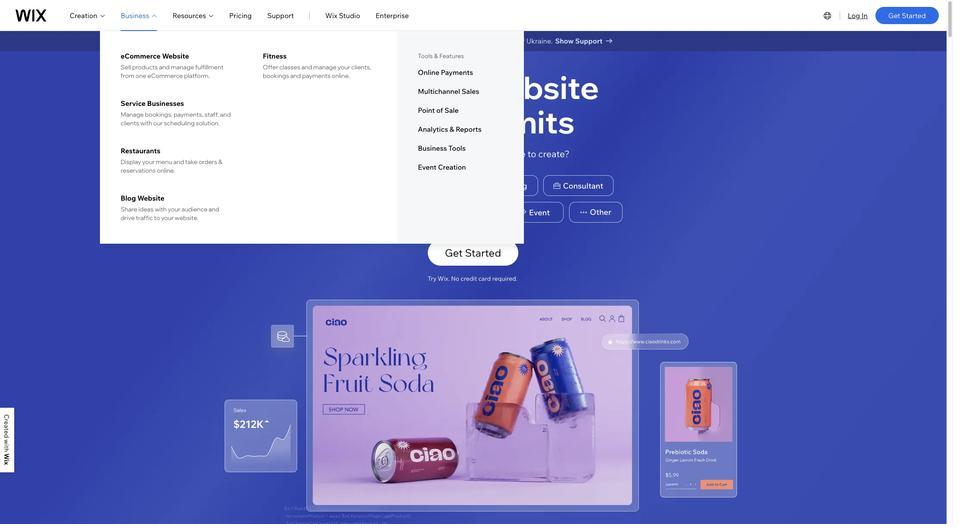 Task type: describe. For each thing, give the bounding box(es) containing it.
multichannel sales link
[[418, 87, 503, 96]]

analytics & reports link
[[418, 125, 503, 134]]

drive
[[121, 214, 135, 222]]

get started link
[[876, 7, 939, 24]]

2 vertical spatial of
[[421, 148, 429, 159]]

from
[[121, 72, 134, 80]]

let's make an impact together to stand with the people of ukraine.
[[341, 37, 553, 45]]

started inside "link"
[[902, 11, 926, 20]]

pricing
[[229, 11, 252, 20]]

studio
[[339, 11, 360, 20]]

1 vertical spatial ecommerce
[[148, 72, 183, 80]]

ukraine.
[[527, 37, 553, 45]]

bookings
[[263, 72, 289, 80]]

service businesses link
[[121, 99, 234, 108]]

wix.
[[438, 275, 450, 283]]

creation button
[[70, 10, 105, 20]]

display
[[121, 158, 141, 166]]

website inside create a website without limits
[[479, 68, 599, 107]]

get started inside button
[[445, 247, 501, 260]]

event for event
[[529, 208, 550, 218]]

store
[[384, 181, 404, 191]]

no
[[451, 275, 459, 283]]

get inside get started button
[[445, 247, 463, 260]]

sales
[[462, 87, 479, 96]]

blog website share ideas with your audience and drive traffic to your website.
[[121, 194, 219, 222]]

manage inside fitness offer classes and manage your clients, bookings and payments online.
[[313, 63, 337, 71]]

get started button
[[428, 240, 518, 266]]

consultant
[[563, 181, 603, 191]]

website.
[[175, 214, 199, 222]]

2 horizontal spatial to
[[528, 148, 536, 159]]

wix studio link
[[325, 10, 360, 20]]

a
[[455, 68, 473, 107]]

point of sale link
[[418, 106, 503, 115]]

fitness link
[[263, 52, 377, 60]]

features
[[440, 52, 464, 60]]

show support link
[[555, 35, 620, 47]]

sell
[[121, 63, 131, 71]]

ecommerce website link
[[121, 52, 234, 60]]

0 vertical spatial with
[[467, 37, 481, 45]]

together
[[410, 37, 438, 45]]

& for tools
[[434, 52, 438, 60]]

payments
[[302, 72, 331, 80]]

and inside service businesses manage bookings, payments, staff, and clients with our scheduling solution.
[[220, 111, 231, 119]]

staff,
[[205, 111, 219, 119]]

glass ns.png image
[[602, 334, 688, 350]]

blog for blog website share ideas with your audience and drive traffic to your website.
[[121, 194, 136, 203]]

manage
[[121, 111, 144, 119]]

service business
[[349, 208, 411, 218]]

try
[[428, 275, 437, 283]]

clients,
[[351, 63, 371, 71]]

online payments
[[418, 68, 473, 77]]

your inside restaurants display your menu and take orders & reservations online.
[[142, 158, 155, 166]]

products
[[132, 63, 158, 71]]

event button
[[506, 202, 563, 223]]

website for blog website
[[137, 194, 164, 203]]

& for analytics
[[450, 125, 454, 134]]

business inside button
[[378, 208, 411, 218]]

enterprise link
[[376, 10, 409, 20]]

creation inside popup button
[[70, 11, 97, 20]]

reports
[[456, 125, 482, 134]]

0 vertical spatial to
[[439, 37, 446, 45]]

0 vertical spatial ecommerce
[[121, 52, 161, 60]]

restaurants display your menu and take orders & reservations online.
[[121, 147, 223, 175]]

language selector, english selected image
[[823, 10, 833, 20]]

fulfillment
[[195, 63, 224, 71]]

online payments link
[[418, 68, 503, 77]]

show
[[555, 37, 574, 45]]

business for business
[[121, 11, 149, 20]]

resources
[[173, 11, 206, 20]]

& inside restaurants display your menu and take orders & reservations online.
[[218, 158, 223, 166]]

support link
[[267, 10, 294, 20]]

let's
[[341, 37, 356, 45]]

like
[[511, 148, 526, 159]]

try wix. no credit card required.
[[428, 275, 518, 283]]

orders
[[199, 158, 217, 166]]

with inside service businesses manage bookings, payments, staff, and clients with our scheduling solution.
[[140, 119, 152, 127]]

what
[[376, 148, 399, 159]]

resources button
[[173, 10, 214, 20]]

service for service business
[[349, 208, 376, 218]]

restaurants
[[121, 147, 160, 155]]

analytics
[[418, 125, 448, 134]]

multichannel sales
[[418, 87, 479, 96]]

and inside blog website share ideas with your audience and drive traffic to your website.
[[209, 206, 219, 213]]

wix
[[325, 11, 337, 20]]

consultant button
[[543, 176, 613, 196]]

online for online payments
[[418, 68, 439, 77]]

fitness offer classes and manage your clients, bookings and payments online.
[[263, 52, 371, 80]]

an
[[376, 37, 384, 45]]

1 vertical spatial tools
[[449, 144, 466, 153]]

pricing link
[[229, 10, 252, 20]]

enterprise
[[376, 11, 409, 20]]

point of sale
[[418, 106, 459, 115]]

and inside ecommerce website sell products and manage fulfillment from one ecommerce platform.
[[159, 63, 170, 71]]

sale
[[445, 106, 459, 115]]

log in
[[848, 11, 868, 20]]

offer
[[263, 63, 278, 71]]

card
[[479, 275, 491, 283]]



Task type: vqa. For each thing, say whether or not it's contained in the screenshot.
All
no



Task type: locate. For each thing, give the bounding box(es) containing it.
online. right payments
[[332, 72, 350, 80]]

1 horizontal spatial of
[[436, 106, 443, 115]]

fitness
[[263, 52, 287, 60]]

business for business tools
[[418, 144, 447, 153]]

get started right in in the right top of the page
[[889, 11, 926, 20]]

& right "orders" on the top left of the page
[[218, 158, 223, 166]]

1 vertical spatial online
[[358, 181, 382, 191]]

support
[[267, 11, 294, 20], [575, 37, 603, 45]]

1 vertical spatial business
[[418, 144, 447, 153]]

0 horizontal spatial get
[[445, 247, 463, 260]]

with inside blog website share ideas with your audience and drive traffic to your website.
[[155, 206, 167, 213]]

1 vertical spatial of
[[436, 106, 443, 115]]

get started up try wix. no credit card required.
[[445, 247, 501, 260]]

bookings,
[[145, 111, 172, 119]]

of left sale
[[436, 106, 443, 115]]

website for ecommerce website
[[162, 52, 189, 60]]

restaurants link
[[121, 147, 234, 155]]

payments
[[441, 68, 473, 77]]

online
[[418, 68, 439, 77], [358, 181, 382, 191]]

online inside button
[[358, 181, 382, 191]]

blog inside blog website share ideas with your audience and drive traffic to your website.
[[121, 194, 136, 203]]

and inside restaurants display your menu and take orders & reservations online.
[[173, 158, 184, 166]]

0 vertical spatial creation
[[70, 11, 97, 20]]

service businesses manage bookings, payments, staff, and clients with our scheduling solution.
[[121, 99, 231, 127]]

blog inside 'button'
[[510, 181, 527, 191]]

0 vertical spatial online
[[418, 68, 439, 77]]

0 horizontal spatial &
[[218, 158, 223, 166]]

0 horizontal spatial service
[[121, 99, 146, 108]]

started
[[902, 11, 926, 20], [465, 247, 501, 260]]

event down blog 'button'
[[529, 208, 550, 218]]

0 horizontal spatial manage
[[171, 63, 194, 71]]

to right the traffic
[[154, 214, 160, 222]]

clients
[[121, 119, 139, 127]]

to inside blog website share ideas with your audience and drive traffic to your website.
[[154, 214, 160, 222]]

service inside service businesses manage bookings, payments, staff, and clients with our scheduling solution.
[[121, 99, 146, 108]]

credit
[[461, 275, 477, 283]]

kind
[[401, 148, 419, 159]]

log
[[848, 11, 860, 20]]

blog for blog
[[510, 181, 527, 191]]

website inside ecommerce website sell products and manage fulfillment from one ecommerce platform.
[[162, 52, 189, 60]]

support right pricing
[[267, 11, 294, 20]]

0 horizontal spatial with
[[140, 119, 152, 127]]

event inside button
[[529, 208, 550, 218]]

1 vertical spatial online.
[[157, 167, 175, 175]]

1 vertical spatial service
[[349, 208, 376, 218]]

manage up payments
[[313, 63, 337, 71]]

0 horizontal spatial of
[[421, 148, 429, 159]]

and up payments
[[301, 63, 312, 71]]

business button
[[121, 10, 157, 20]]

to
[[439, 37, 446, 45], [528, 148, 536, 159], [154, 214, 160, 222]]

take
[[185, 158, 198, 166]]

impact
[[386, 37, 408, 45]]

get started inside "link"
[[889, 11, 926, 20]]

get started
[[889, 11, 926, 20], [445, 247, 501, 260]]

tools
[[418, 52, 433, 60], [449, 144, 466, 153]]

to left stand
[[439, 37, 446, 45]]

0 horizontal spatial creation
[[70, 11, 97, 20]]

1 vertical spatial website
[[137, 194, 164, 203]]

create?
[[538, 148, 570, 159]]

your up reservations
[[142, 158, 155, 166]]

online left store
[[358, 181, 382, 191]]

1 vertical spatial website
[[431, 148, 464, 159]]

traffic
[[136, 214, 153, 222]]

online down 'tools & features'
[[418, 68, 439, 77]]

tools & features
[[418, 52, 464, 60]]

support right show
[[575, 37, 603, 45]]

1 horizontal spatial get
[[889, 11, 900, 20]]

ecommerce down the products
[[148, 72, 183, 80]]

0 vertical spatial service
[[121, 99, 146, 108]]

1 horizontal spatial support
[[575, 37, 603, 45]]

1 vertical spatial get
[[445, 247, 463, 260]]

0 vertical spatial business
[[121, 11, 149, 20]]

business
[[121, 11, 149, 20], [418, 144, 447, 153], [378, 208, 411, 218]]

2 vertical spatial business
[[378, 208, 411, 218]]

business inside "group"
[[418, 144, 447, 153]]

2 manage from the left
[[313, 63, 337, 71]]

ecommerce up the products
[[121, 52, 161, 60]]

ideas
[[138, 206, 154, 213]]

ecommerce website sell products and manage fulfillment from one ecommerce platform.
[[121, 52, 224, 80]]

0 vertical spatial tools
[[418, 52, 433, 60]]

multichannel
[[418, 87, 460, 96]]

service
[[121, 99, 146, 108], [349, 208, 376, 218]]

create
[[347, 68, 449, 107]]

create a website without limits
[[347, 68, 599, 141]]

get right in in the right top of the page
[[889, 11, 900, 20]]

online. down menu
[[157, 167, 175, 175]]

stand
[[447, 37, 466, 45]]

1 horizontal spatial blog
[[510, 181, 527, 191]]

2 horizontal spatial business
[[418, 144, 447, 153]]

to right like
[[528, 148, 536, 159]]

0 horizontal spatial online.
[[157, 167, 175, 175]]

1 horizontal spatial event
[[529, 208, 550, 218]]

business group
[[100, 31, 524, 244]]

manage down ecommerce website link
[[171, 63, 194, 71]]

0 horizontal spatial to
[[154, 214, 160, 222]]

started inside button
[[465, 247, 501, 260]]

1 horizontal spatial with
[[155, 206, 167, 213]]

1 horizontal spatial online.
[[332, 72, 350, 80]]

& left reports
[[450, 125, 454, 134]]

website inside blog website share ideas with your audience and drive traffic to your website.
[[137, 194, 164, 203]]

event for event creation
[[418, 163, 437, 172]]

2 horizontal spatial &
[[450, 125, 454, 134]]

and right staff,
[[220, 111, 231, 119]]

1 vertical spatial support
[[575, 37, 603, 45]]

0 horizontal spatial website
[[431, 148, 464, 159]]

you
[[494, 148, 509, 159]]

event
[[418, 163, 437, 172], [529, 208, 550, 218]]

1 vertical spatial started
[[465, 247, 501, 260]]

website up the ideas
[[137, 194, 164, 203]]

of right people
[[519, 37, 525, 45]]

1 vertical spatial blog
[[121, 194, 136, 203]]

0 horizontal spatial tools
[[418, 52, 433, 60]]

your left website.
[[161, 214, 174, 222]]

business inside dropdown button
[[121, 11, 149, 20]]

your down blog website link at the left of page
[[168, 206, 180, 213]]

an ecommerce site for a soda company with a sales graph and mobile checkout image
[[313, 306, 632, 506]]

business tools
[[418, 144, 466, 153]]

service down online store button
[[349, 208, 376, 218]]

manage inside ecommerce website sell products and manage fulfillment from one ecommerce platform.
[[171, 63, 194, 71]]

& left features
[[434, 52, 438, 60]]

0 vertical spatial online.
[[332, 72, 350, 80]]

2 vertical spatial to
[[154, 214, 160, 222]]

created with wix image
[[4, 415, 9, 465]]

0 horizontal spatial blog
[[121, 194, 136, 203]]

with right the ideas
[[155, 206, 167, 213]]

of right kind
[[421, 148, 429, 159]]

point
[[418, 106, 435, 115]]

show support
[[555, 37, 603, 45]]

service for service businesses manage bookings, payments, staff, and clients with our scheduling solution.
[[121, 99, 146, 108]]

1 horizontal spatial manage
[[313, 63, 337, 71]]

limits
[[493, 102, 575, 141]]

log in link
[[848, 10, 868, 20]]

your inside fitness offer classes and manage your clients, bookings and payments online.
[[338, 63, 350, 71]]

2 vertical spatial &
[[218, 158, 223, 166]]

tools down together at left top
[[418, 52, 433, 60]]

and down "restaurants" link
[[173, 158, 184, 166]]

make
[[357, 37, 375, 45]]

1 horizontal spatial website
[[479, 68, 599, 107]]

and down classes
[[290, 72, 301, 80]]

0 vertical spatial &
[[434, 52, 438, 60]]

0 vertical spatial started
[[902, 11, 926, 20]]

service inside button
[[349, 208, 376, 218]]

&
[[434, 52, 438, 60], [450, 125, 454, 134], [218, 158, 223, 166]]

0 vertical spatial website
[[479, 68, 599, 107]]

1 horizontal spatial to
[[439, 37, 446, 45]]

in
[[862, 11, 868, 20]]

blog up 'event' button
[[510, 181, 527, 191]]

0 vertical spatial blog
[[510, 181, 527, 191]]

0 vertical spatial of
[[519, 37, 525, 45]]

ecommerce
[[121, 52, 161, 60], [148, 72, 183, 80]]

tools up event creation link at the top of page
[[449, 144, 466, 153]]

2 vertical spatial with
[[155, 206, 167, 213]]

get up no
[[445, 247, 463, 260]]

1 horizontal spatial service
[[349, 208, 376, 218]]

platform.
[[184, 72, 210, 80]]

online inside the business "group"
[[418, 68, 439, 77]]

1 vertical spatial event
[[529, 208, 550, 218]]

event inside the business "group"
[[418, 163, 437, 172]]

payments,
[[174, 111, 203, 119]]

1 horizontal spatial started
[[902, 11, 926, 20]]

1 horizontal spatial get started
[[889, 11, 926, 20]]

and
[[159, 63, 170, 71], [301, 63, 312, 71], [290, 72, 301, 80], [220, 111, 231, 119], [173, 158, 184, 166], [209, 206, 219, 213]]

required.
[[492, 275, 518, 283]]

without
[[371, 102, 487, 141]]

1 horizontal spatial &
[[434, 52, 438, 60]]

1 vertical spatial get started
[[445, 247, 501, 260]]

and right audience
[[209, 206, 219, 213]]

your left clients,
[[338, 63, 350, 71]]

0 vertical spatial website
[[162, 52, 189, 60]]

0 vertical spatial support
[[267, 11, 294, 20]]

website up platform.
[[162, 52, 189, 60]]

event creation
[[418, 163, 466, 172]]

with left the our
[[140, 119, 152, 127]]

creation inside the business "group"
[[438, 163, 466, 172]]

blog website link
[[121, 194, 234, 203]]

service up manage
[[121, 99, 146, 108]]

1 horizontal spatial business
[[378, 208, 411, 218]]

audience
[[182, 206, 207, 213]]

online. inside fitness offer classes and manage your clients, bookings and payments online.
[[332, 72, 350, 80]]

1 horizontal spatial creation
[[438, 163, 466, 172]]

1 vertical spatial with
[[140, 119, 152, 127]]

business tools link
[[418, 144, 503, 153]]

0 horizontal spatial support
[[267, 11, 294, 20]]

2 horizontal spatial of
[[519, 37, 525, 45]]

with left the
[[467, 37, 481, 45]]

blog up share
[[121, 194, 136, 203]]

one
[[135, 72, 146, 80]]

online. inside restaurants display your menu and take orders & reservations online.
[[157, 167, 175, 175]]

people
[[495, 37, 517, 45]]

solution.
[[196, 119, 220, 127]]

0 horizontal spatial online
[[358, 181, 382, 191]]

0 horizontal spatial started
[[465, 247, 501, 260]]

website
[[162, 52, 189, 60], [137, 194, 164, 203]]

0 horizontal spatial business
[[121, 11, 149, 20]]

get inside get started "link"
[[889, 11, 900, 20]]

and down ecommerce website link
[[159, 63, 170, 71]]

the
[[482, 37, 493, 45]]

1 vertical spatial &
[[450, 125, 454, 134]]

1 horizontal spatial tools
[[449, 144, 466, 153]]

creation
[[70, 11, 97, 20], [438, 163, 466, 172]]

classes
[[279, 63, 300, 71]]

0 vertical spatial event
[[418, 163, 437, 172]]

of inside the business "group"
[[436, 106, 443, 115]]

0 horizontal spatial get started
[[445, 247, 501, 260]]

businesses
[[147, 99, 184, 108]]

analytics & reports
[[418, 125, 482, 134]]

1 vertical spatial to
[[528, 148, 536, 159]]

0 horizontal spatial event
[[418, 163, 437, 172]]

1 manage from the left
[[171, 63, 194, 71]]

2 horizontal spatial with
[[467, 37, 481, 45]]

0 vertical spatial get
[[889, 11, 900, 20]]

our
[[153, 119, 163, 127]]

reservations
[[121, 167, 156, 175]]

1 horizontal spatial online
[[418, 68, 439, 77]]

1 vertical spatial creation
[[438, 163, 466, 172]]

online for online store
[[358, 181, 382, 191]]

event down kind
[[418, 163, 437, 172]]

0 vertical spatial get started
[[889, 11, 926, 20]]

online store
[[358, 181, 404, 191]]



